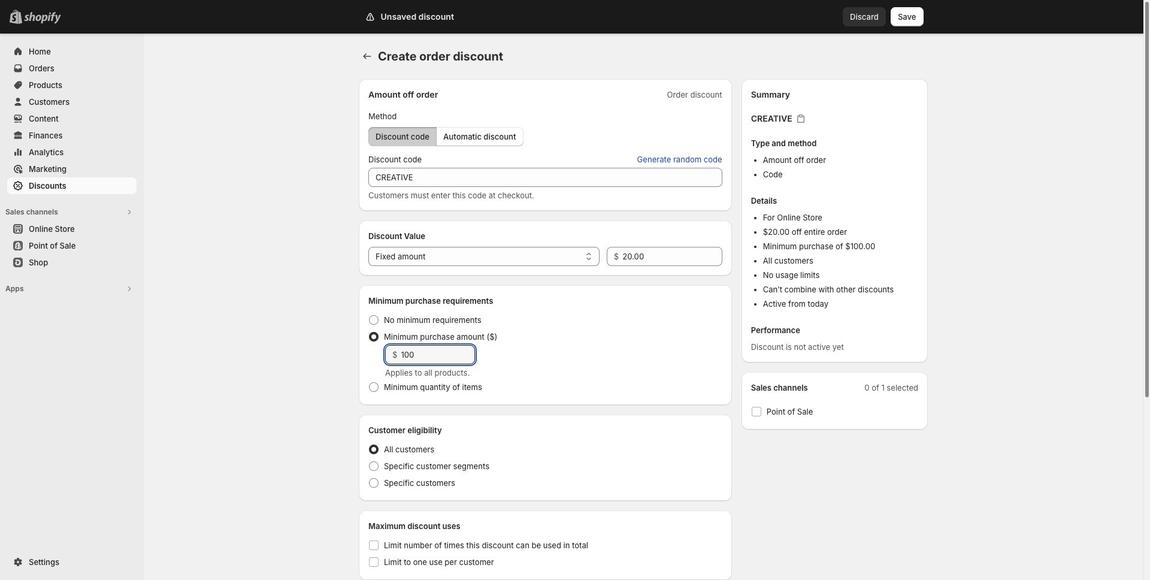 Task type: locate. For each thing, give the bounding box(es) containing it.
shopify image
[[24, 12, 61, 24]]

0.00 text field
[[623, 247, 723, 266]]

None text field
[[369, 168, 723, 187]]



Task type: vqa. For each thing, say whether or not it's contained in the screenshot.
Online store
no



Task type: describe. For each thing, give the bounding box(es) containing it.
0.00 text field
[[401, 345, 475, 364]]



